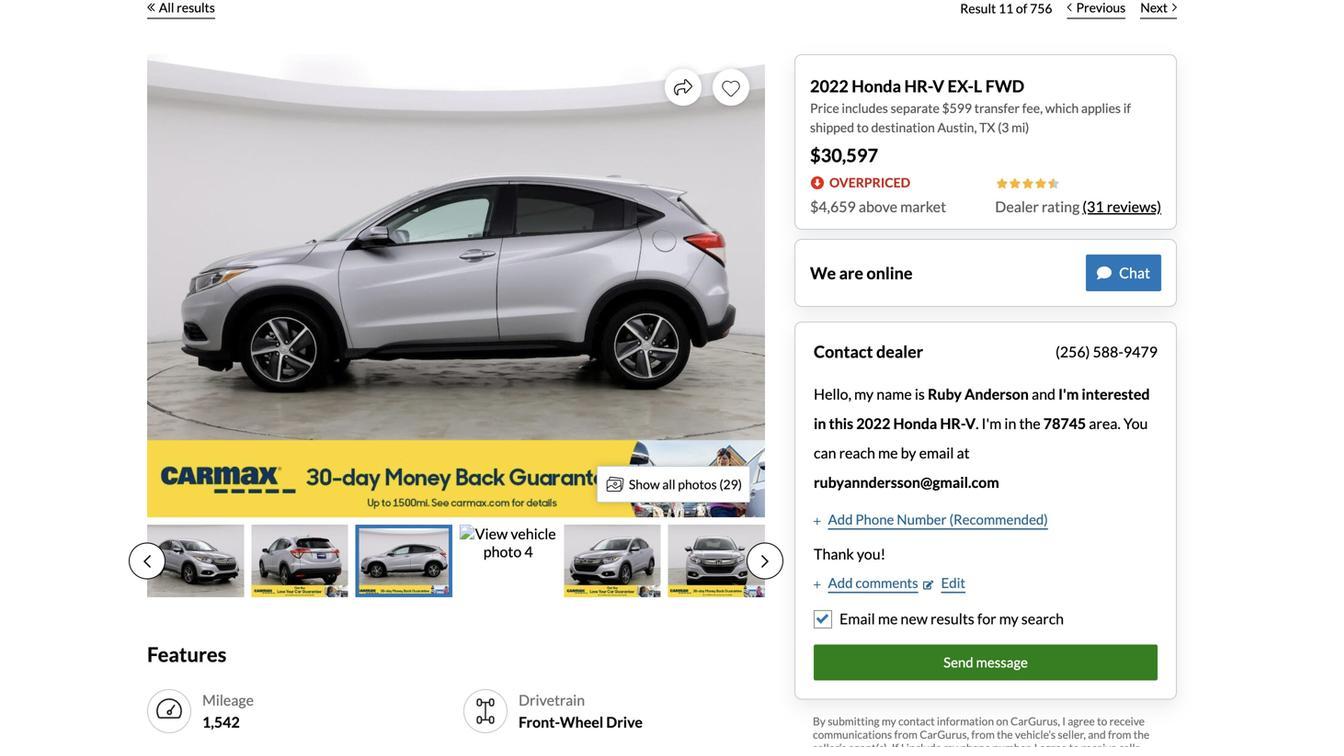 Task type: describe. For each thing, give the bounding box(es) containing it.
chat button
[[1086, 255, 1161, 291]]

if
[[1123, 100, 1131, 116]]

destination
[[871, 120, 935, 135]]

3 from from the left
[[1108, 728, 1131, 741]]

transfer
[[974, 100, 1020, 116]]

comment image
[[1097, 266, 1112, 280]]

share image
[[674, 78, 692, 97]]

you!
[[857, 545, 886, 563]]

78745
[[1043, 415, 1086, 433]]

name
[[876, 385, 912, 403]]

add for add comments
[[828, 575, 853, 591]]

0 horizontal spatial cargurus,
[[920, 728, 969, 741]]

we are online
[[810, 263, 913, 283]]

view vehicle photo 4 image
[[460, 525, 557, 598]]

add for add phone number (recommended)
[[828, 511, 853, 528]]

information
[[937, 715, 994, 728]]

i'm interested in this
[[814, 385, 1150, 433]]

reviews)
[[1107, 198, 1161, 216]]

number
[[897, 511, 947, 528]]

vehicle full photo image
[[147, 54, 765, 518]]

of
[[1016, 0, 1027, 16]]

edit button
[[923, 573, 965, 594]]

mileage
[[202, 691, 254, 709]]

add phone number (recommended)
[[828, 511, 1048, 528]]

phone
[[960, 741, 991, 748]]

if
[[892, 741, 899, 748]]

rating
[[1042, 198, 1080, 216]]

(3
[[998, 120, 1009, 135]]

view vehicle photo 5 image
[[564, 525, 661, 598]]

2022 for .
[[856, 415, 890, 433]]

$30,597
[[810, 144, 878, 166]]

search
[[1021, 610, 1064, 628]]

2 in from the left
[[1004, 415, 1016, 433]]

drivetrain image
[[471, 697, 500, 726]]

seller's
[[813, 741, 846, 748]]

we
[[810, 263, 836, 283]]

online
[[867, 263, 913, 283]]

market
[[900, 198, 946, 216]]

588-
[[1093, 343, 1123, 361]]

(256) 588-9479
[[1056, 343, 1158, 361]]

$4,659 above market
[[810, 198, 946, 216]]

overpriced
[[829, 175, 910, 190]]

this
[[829, 415, 853, 433]]

on
[[996, 715, 1008, 728]]

me inside 'area. you can reach me by email at'
[[878, 444, 898, 462]]

edit
[[941, 575, 965, 591]]

mileage 1,542
[[202, 691, 254, 731]]

9479
[[1123, 343, 1158, 361]]

add phone number (recommended) button
[[814, 509, 1048, 530]]

1 horizontal spatial cargurus,
[[1011, 715, 1060, 728]]

for
[[977, 610, 996, 628]]

$599
[[942, 100, 972, 116]]

chevron double left image
[[147, 3, 155, 12]]

2 horizontal spatial i
[[1062, 715, 1066, 728]]

send
[[943, 654, 973, 671]]

which
[[1045, 100, 1079, 116]]

0 horizontal spatial i
[[901, 741, 904, 748]]

by
[[901, 444, 916, 462]]

dealer
[[995, 198, 1039, 216]]

drivetrain
[[519, 691, 585, 709]]

view vehicle photo 3 image
[[356, 525, 452, 598]]

send message
[[943, 654, 1028, 671]]

add comments button
[[814, 573, 918, 594]]

1,542
[[202, 714, 240, 731]]

1 horizontal spatial to
[[1069, 741, 1079, 748]]

drive
[[606, 714, 643, 731]]

$4,659
[[810, 198, 856, 216]]

front-
[[519, 714, 560, 731]]

to inside 2022 honda hr-v ex-l fwd price includes separate $599 transfer fee, which applies if shipped to destination austin, tx (3 mi) $30,597
[[857, 120, 869, 135]]

phone
[[855, 511, 894, 528]]

separate
[[891, 100, 940, 116]]

my left the phone
[[944, 741, 958, 748]]

email
[[839, 610, 875, 628]]

all
[[662, 477, 675, 492]]

0 vertical spatial receive
[[1109, 715, 1145, 728]]

vehicle's
[[1015, 728, 1056, 741]]

view vehicle photo 2 image
[[251, 525, 348, 598]]

tx
[[979, 120, 995, 135]]

thank you!
[[814, 545, 886, 563]]

results
[[931, 610, 974, 628]]

2 horizontal spatial to
[[1097, 715, 1107, 728]]

dealer rating (31 reviews)
[[995, 198, 1161, 216]]

show all photos (29)
[[629, 477, 742, 492]]

v for ex-
[[933, 76, 944, 96]]

1 vertical spatial i'm
[[982, 415, 1002, 433]]

mileage image
[[154, 697, 184, 726]]

(256)
[[1056, 343, 1090, 361]]

chat
[[1119, 264, 1150, 282]]



Task type: vqa. For each thing, say whether or not it's contained in the screenshot.
Above
yes



Task type: locate. For each thing, give the bounding box(es) containing it.
0 vertical spatial honda
[[852, 76, 901, 96]]

to right seller,
[[1097, 715, 1107, 728]]

756
[[1030, 0, 1052, 16]]

1 add from the top
[[828, 511, 853, 528]]

email me new results for my search
[[839, 610, 1064, 628]]

1 horizontal spatial from
[[971, 728, 995, 741]]

me
[[878, 444, 898, 462], [878, 610, 898, 628]]

interested
[[1082, 385, 1150, 403]]

l
[[974, 76, 982, 96]]

honda up includes on the right of the page
[[852, 76, 901, 96]]

to
[[857, 120, 869, 135], [1097, 715, 1107, 728], [1069, 741, 1079, 748]]

price
[[810, 100, 839, 116]]

0 horizontal spatial 2022
[[810, 76, 848, 96]]

my right for
[[999, 610, 1019, 628]]

2 horizontal spatial from
[[1108, 728, 1131, 741]]

at
[[957, 444, 970, 462]]

honda down is
[[893, 415, 937, 433]]

next page image
[[761, 554, 769, 569]]

i right if
[[901, 741, 904, 748]]

plus image
[[814, 517, 821, 526]]

from right agent(s).
[[894, 728, 918, 741]]

hr- up the separate
[[904, 76, 933, 96]]

0 vertical spatial add
[[828, 511, 853, 528]]

message
[[976, 654, 1028, 671]]

and right seller,
[[1088, 728, 1106, 741]]

contact
[[898, 715, 935, 728]]

2022 honda hr-v . i'm in the 78745
[[856, 415, 1086, 433]]

austin,
[[937, 120, 977, 135]]

and
[[1032, 385, 1055, 403], [1088, 728, 1106, 741]]

from left on
[[971, 728, 995, 741]]

0 vertical spatial i'm
[[1058, 385, 1079, 403]]

by
[[813, 715, 826, 728]]

1 horizontal spatial 2022
[[856, 415, 890, 433]]

2022 for ex-
[[810, 76, 848, 96]]

agree right number,
[[1040, 741, 1067, 748]]

0 horizontal spatial agree
[[1040, 741, 1067, 748]]

0 vertical spatial me
[[878, 444, 898, 462]]

0 vertical spatial agree
[[1068, 715, 1095, 728]]

in left this on the right bottom
[[814, 415, 826, 433]]

edit image
[[923, 580, 934, 590]]

and up the 78745
[[1032, 385, 1055, 403]]

to right vehicle's at bottom right
[[1069, 741, 1079, 748]]

(31 reviews) button
[[1082, 196, 1161, 218]]

1 horizontal spatial hr-
[[940, 415, 965, 433]]

v
[[933, 76, 944, 96], [965, 415, 976, 433]]

dealer
[[876, 342, 923, 362]]

2 vertical spatial to
[[1069, 741, 1079, 748]]

chevron left image
[[1067, 3, 1072, 12]]

i right number,
[[1034, 741, 1037, 748]]

new
[[901, 610, 928, 628]]

v inside 2022 honda hr-v ex-l fwd price includes separate $599 transfer fee, which applies if shipped to destination austin, tx (3 mi) $30,597
[[933, 76, 944, 96]]

in down anderson
[[1004, 415, 1016, 433]]

add right plus icon
[[828, 575, 853, 591]]

1 horizontal spatial i
[[1034, 741, 1037, 748]]

1 vertical spatial 2022
[[856, 415, 890, 433]]

0 horizontal spatial i'm
[[982, 415, 1002, 433]]

hr- for .
[[940, 415, 965, 433]]

seller,
[[1058, 728, 1086, 741]]

view vehicle photo 6 image
[[668, 525, 765, 598]]

1 horizontal spatial agree
[[1068, 715, 1095, 728]]

honda for .
[[893, 415, 937, 433]]

features
[[147, 643, 226, 667]]

1 vertical spatial hr-
[[940, 415, 965, 433]]

cargurus,
[[1011, 715, 1060, 728], [920, 728, 969, 741]]

2022 right this on the right bottom
[[856, 415, 890, 433]]

and inside by submitting my contact information on cargurus, i agree to receive communications from cargurus, from the vehicle's seller, and from the seller's agent(s). if i include my phone number, i agree to receive cal
[[1088, 728, 1106, 741]]

my left name
[[854, 385, 874, 403]]

receive right seller,
[[1109, 715, 1145, 728]]

i
[[1062, 715, 1066, 728], [901, 741, 904, 748], [1034, 741, 1037, 748]]

from right seller,
[[1108, 728, 1131, 741]]

0 vertical spatial hr-
[[904, 76, 933, 96]]

by submitting my contact information on cargurus, i agree to receive communications from cargurus, from the vehicle's seller, and from the seller's agent(s). if i include my phone number, i agree to receive cal
[[813, 715, 1154, 748]]

hello,
[[814, 385, 851, 403]]

reach
[[839, 444, 875, 462]]

2022 honda hr-v ex-l fwd price includes separate $599 transfer fee, which applies if shipped to destination austin, tx (3 mi) $30,597
[[810, 76, 1131, 166]]

drivetrain front-wheel drive
[[519, 691, 643, 731]]

email
[[919, 444, 954, 462]]

2022 up price
[[810, 76, 848, 96]]

0 horizontal spatial and
[[1032, 385, 1055, 403]]

1 from from the left
[[894, 728, 918, 741]]

0 horizontal spatial in
[[814, 415, 826, 433]]

1 horizontal spatial i'm
[[1058, 385, 1079, 403]]

fee,
[[1022, 100, 1043, 116]]

add comments
[[828, 575, 918, 591]]

0 vertical spatial to
[[857, 120, 869, 135]]

1 vertical spatial to
[[1097, 715, 1107, 728]]

my up if
[[882, 715, 896, 728]]

submitting
[[828, 715, 880, 728]]

1 vertical spatial honda
[[893, 415, 937, 433]]

2022
[[810, 76, 848, 96], [856, 415, 890, 433]]

wheel
[[560, 714, 603, 731]]

tab list
[[129, 525, 783, 598]]

from
[[894, 728, 918, 741], [971, 728, 995, 741], [1108, 728, 1131, 741]]

are
[[839, 263, 863, 283]]

2 horizontal spatial the
[[1133, 728, 1149, 741]]

2 from from the left
[[971, 728, 995, 741]]

contact dealer
[[814, 342, 923, 362]]

show
[[629, 477, 660, 492]]

1 in from the left
[[814, 415, 826, 433]]

above
[[859, 198, 897, 216]]

me left by in the bottom right of the page
[[878, 444, 898, 462]]

v for .
[[965, 415, 976, 433]]

fwd
[[985, 76, 1024, 96]]

0 horizontal spatial from
[[894, 728, 918, 741]]

can
[[814, 444, 836, 462]]

0 horizontal spatial to
[[857, 120, 869, 135]]

agree right vehicle's at bottom right
[[1068, 715, 1095, 728]]

area. you can reach me by email at
[[814, 415, 1148, 462]]

v up at
[[965, 415, 976, 433]]

v left ex-
[[933, 76, 944, 96]]

0 horizontal spatial hr-
[[904, 76, 933, 96]]

0 vertical spatial 2022
[[810, 76, 848, 96]]

thank
[[814, 545, 854, 563]]

view vehicle photo 1 image
[[147, 525, 244, 598]]

you
[[1123, 415, 1148, 433]]

show all photos (29) link
[[597, 466, 750, 503]]

hello, my name is ruby anderson and
[[814, 385, 1058, 403]]

contact
[[814, 342, 873, 362]]

ruby
[[928, 385, 962, 403]]

0 vertical spatial and
[[1032, 385, 1055, 403]]

1 horizontal spatial in
[[1004, 415, 1016, 433]]

i'm right .
[[982, 415, 1002, 433]]

the
[[1019, 415, 1041, 433], [997, 728, 1013, 741], [1133, 728, 1149, 741]]

honda for ex-
[[852, 76, 901, 96]]

me left new
[[878, 610, 898, 628]]

1 vertical spatial v
[[965, 415, 976, 433]]

1 vertical spatial receive
[[1081, 741, 1117, 748]]

2 add from the top
[[828, 575, 853, 591]]

1 horizontal spatial the
[[1019, 415, 1041, 433]]

in inside 'i'm interested in this'
[[814, 415, 826, 433]]

include
[[906, 741, 941, 748]]

0 horizontal spatial v
[[933, 76, 944, 96]]

rubyanndersson@gmail.com
[[814, 474, 999, 491]]

the left the 78745
[[1019, 415, 1041, 433]]

number,
[[993, 741, 1032, 748]]

agent(s).
[[849, 741, 890, 748]]

receive
[[1109, 715, 1145, 728], [1081, 741, 1117, 748]]

hr- inside 2022 honda hr-v ex-l fwd price includes separate $599 transfer fee, which applies if shipped to destination austin, tx (3 mi) $30,597
[[904, 76, 933, 96]]

photos
[[678, 477, 717, 492]]

receive right vehicle's at bottom right
[[1081, 741, 1117, 748]]

0 vertical spatial v
[[933, 76, 944, 96]]

in
[[814, 415, 826, 433], [1004, 415, 1016, 433]]

1 vertical spatial and
[[1088, 728, 1106, 741]]

add right plus image
[[828, 511, 853, 528]]

1 vertical spatial agree
[[1040, 741, 1067, 748]]

1 vertical spatial me
[[878, 610, 898, 628]]

(31
[[1082, 198, 1104, 216]]

is
[[915, 385, 925, 403]]

honda inside 2022 honda hr-v ex-l fwd price includes separate $599 transfer fee, which applies if shipped to destination austin, tx (3 mi) $30,597
[[852, 76, 901, 96]]

mi)
[[1012, 120, 1029, 135]]

chevron right image
[[1172, 3, 1177, 12]]

ex-
[[948, 76, 974, 96]]

i right vehicle's at bottom right
[[1062, 715, 1066, 728]]

shipped
[[810, 120, 854, 135]]

comments
[[855, 575, 918, 591]]

i'm up the 78745
[[1058, 385, 1079, 403]]

the left vehicle's at bottom right
[[997, 728, 1013, 741]]

0 horizontal spatial the
[[997, 728, 1013, 741]]

1 vertical spatial add
[[828, 575, 853, 591]]

1 horizontal spatial and
[[1088, 728, 1106, 741]]

hr- for ex-
[[904, 76, 933, 96]]

2022 inside 2022 honda hr-v ex-l fwd price includes separate $599 transfer fee, which applies if shipped to destination austin, tx (3 mi) $30,597
[[810, 76, 848, 96]]

1 me from the top
[[878, 444, 898, 462]]

prev page image
[[143, 554, 151, 569]]

the right seller,
[[1133, 728, 1149, 741]]

1 horizontal spatial v
[[965, 415, 976, 433]]

2 me from the top
[[878, 610, 898, 628]]

i'm inside 'i'm interested in this'
[[1058, 385, 1079, 403]]

result 11 of 756
[[960, 0, 1052, 16]]

plus image
[[814, 580, 821, 590]]

to down includes on the right of the page
[[857, 120, 869, 135]]

area.
[[1089, 415, 1121, 433]]

i'm
[[1058, 385, 1079, 403], [982, 415, 1002, 433]]

hr- left .
[[940, 415, 965, 433]]



